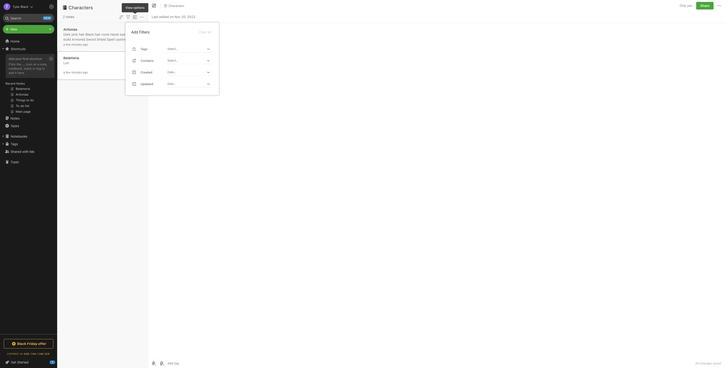 Task type: vqa. For each thing, say whether or not it's contained in the screenshot.
The New 'search field'
yes



Task type: locate. For each thing, give the bounding box(es) containing it.
tag
[[36, 67, 41, 71]]

note list element
[[57, 0, 148, 369]]

only
[[680, 4, 687, 7]]

0 vertical spatial ago
[[83, 43, 88, 46]]

1 few from the top
[[66, 43, 71, 46]]

more actions image inside the note window element
[[717, 3, 723, 9]]

1 horizontal spatial on
[[170, 15, 174, 19]]

view
[[126, 6, 133, 9]]

Help and Learning task checklist field
[[0, 359, 57, 367]]

few down lon
[[66, 71, 71, 74]]

tree
[[0, 37, 57, 335]]

ago for aritonias
[[83, 43, 88, 46]]

medium
[[128, 32, 140, 36]]

0 vertical spatial on
[[170, 15, 174, 19]]

a for lon
[[63, 71, 65, 74]]

black inside popup button
[[17, 343, 26, 347]]

date…
[[168, 71, 176, 74], [168, 82, 176, 86]]

1 vertical spatial more actions field
[[139, 14, 145, 20]]

updated
[[141, 82, 153, 86]]

notes right recent
[[16, 82, 25, 86]]

1 vertical spatial more actions image
[[139, 14, 145, 20]]

tags up contains
[[141, 47, 148, 51]]

hair up "shield" on the top left
[[95, 32, 101, 36]]

black
[[21, 5, 28, 8], [86, 32, 94, 36], [17, 343, 26, 347]]

add
[[9, 71, 14, 75]]

all
[[696, 362, 699, 366]]

1 vertical spatial date…
[[168, 82, 176, 86]]

2023
[[187, 15, 195, 19]]

home link
[[0, 37, 57, 45]]

notes
[[16, 82, 25, 86], [10, 116, 20, 120]]

hair up armored
[[79, 32, 85, 36]]

2 minutes from the top
[[71, 71, 82, 74]]

hair
[[79, 32, 85, 36], [95, 32, 101, 36]]

more actions image for more actions field within the the note window element
[[717, 3, 723, 9]]

a for dark pink hair black hair roots hazel eyes medium build armored sword shield spell casting
[[63, 43, 65, 46]]

more actions field inside the note window element
[[717, 2, 723, 10]]

characters
[[169, 4, 184, 8], [69, 5, 93, 10]]

1 horizontal spatial more actions image
[[717, 3, 723, 9]]

2 vertical spatial black
[[17, 343, 26, 347]]

note,
[[40, 62, 47, 66]]

more actions image right share button
[[717, 3, 723, 9]]

1 horizontal spatial add
[[131, 30, 138, 34]]

tasks button
[[0, 122, 57, 130]]

...
[[22, 62, 25, 66]]

2
[[63, 15, 65, 19]]

clear
[[199, 30, 207, 34]]

black up "sword"
[[86, 32, 94, 36]]

add filters image
[[125, 14, 131, 20]]

date… inside  date picker field
[[168, 82, 176, 86]]

a
[[63, 43, 65, 46], [37, 62, 39, 66], [63, 71, 65, 74]]

black friday offer
[[17, 343, 46, 347]]

0 vertical spatial add
[[131, 30, 138, 34]]

1 vertical spatial minutes
[[71, 71, 82, 74]]

0 horizontal spatial tags
[[11, 142, 18, 146]]

get started
[[11, 361, 29, 365]]

More actions field
[[717, 2, 723, 10], [139, 14, 145, 20]]

Note Editor text field
[[148, 23, 726, 359]]

icon on a note, notebook, stack or tag to add it here.
[[9, 62, 47, 75]]

minutes down armored
[[71, 43, 82, 46]]

minutes for lon
[[71, 71, 82, 74]]

notes
[[66, 15, 74, 19]]

pink
[[72, 32, 78, 36]]

characters button
[[163, 2, 186, 9]]

add your first shortcut
[[9, 57, 42, 61]]

icon
[[26, 62, 32, 66]]

dark pink hair black hair roots hazel eyes medium build armored sword shield spell casting
[[63, 32, 140, 41]]

tasks
[[10, 124, 19, 128]]

0 vertical spatial a few minutes ago
[[63, 43, 88, 46]]

shared with me link
[[0, 148, 57, 156]]

1 vertical spatial add
[[9, 57, 14, 61]]

1 horizontal spatial hair
[[95, 32, 101, 36]]

date… down  input text field on the left top of the page
[[168, 71, 176, 74]]

trash link
[[0, 159, 57, 166]]

with
[[22, 150, 29, 154]]

add filters
[[131, 30, 150, 34]]

expand notebooks image
[[1, 135, 5, 138]]

1 horizontal spatial characters
[[169, 4, 184, 8]]

a few minutes ago down armored
[[63, 43, 88, 46]]

minutes down "belameria"
[[71, 71, 82, 74]]

0 vertical spatial minutes
[[71, 43, 82, 46]]

aritonias
[[63, 27, 77, 31]]

0 horizontal spatial more actions image
[[139, 14, 145, 20]]

to
[[42, 67, 45, 71]]

in
[[20, 353, 23, 356]]

few
[[66, 43, 71, 46], [66, 71, 71, 74]]

more actions image
[[717, 3, 723, 9], [139, 14, 145, 20]]

build
[[63, 37, 71, 41]]

0 vertical spatial date…
[[168, 71, 176, 74]]

add inside group
[[9, 57, 14, 61]]

0 horizontal spatial hair
[[79, 32, 85, 36]]

a down lon
[[63, 71, 65, 74]]

1 minutes from the top
[[71, 43, 82, 46]]

group
[[0, 53, 57, 117]]

1 vertical spatial a
[[37, 62, 39, 66]]

Sort options field
[[118, 14, 124, 20]]

0 vertical spatial black
[[21, 5, 28, 8]]

black up in
[[17, 343, 26, 347]]

0 horizontal spatial more actions field
[[139, 14, 145, 20]]

tags inside button
[[11, 142, 18, 146]]

more actions field right view options field
[[139, 14, 145, 20]]

roots
[[101, 32, 109, 36]]

0 vertical spatial a
[[63, 43, 65, 46]]

characters up nov
[[169, 4, 184, 8]]

1 vertical spatial few
[[66, 71, 71, 74]]

ago
[[83, 43, 88, 46], [83, 71, 88, 74]]

notes inside group
[[16, 82, 25, 86]]

tyler
[[13, 5, 20, 8]]

options
[[134, 6, 145, 9]]

a few minutes ago
[[63, 43, 88, 46], [63, 71, 88, 74]]

new
[[10, 27, 17, 31]]

expires in 04d:14h:13m:32s
[[7, 353, 50, 356]]

tags
[[141, 47, 148, 51], [11, 142, 18, 146]]

filters
[[139, 30, 150, 34]]

edited
[[159, 15, 169, 19]]

recent notes
[[5, 82, 25, 86]]

0 vertical spatial notes
[[16, 82, 25, 86]]

a up tag
[[37, 62, 39, 66]]

a down build
[[63, 43, 65, 46]]

0 vertical spatial more actions field
[[717, 2, 723, 10]]

1 a few minutes ago from the top
[[63, 43, 88, 46]]

more actions image right view options field
[[139, 14, 145, 20]]

your
[[15, 57, 22, 61]]

1 date… from the top
[[168, 71, 176, 74]]

few for lon
[[66, 71, 71, 74]]

0 vertical spatial tags
[[141, 47, 148, 51]]

1 horizontal spatial more actions field
[[717, 2, 723, 10]]

a few minutes ago down lon
[[63, 71, 88, 74]]

add up click
[[9, 57, 14, 61]]

date… inside field
[[168, 71, 176, 74]]

home
[[10, 39, 20, 43]]

2 a few minutes ago from the top
[[63, 71, 88, 74]]

1 vertical spatial ago
[[83, 71, 88, 74]]

2 ago from the top
[[83, 71, 88, 74]]

me
[[30, 150, 34, 154]]

characters inside characters 'button'
[[169, 4, 184, 8]]

first
[[23, 57, 29, 61]]

a inside icon on a note, notebook, stack or tag to add it here.
[[37, 62, 39, 66]]

get
[[11, 361, 16, 365]]

2 notes
[[63, 15, 74, 19]]

black inside dark pink hair black hair roots hazel eyes medium build armored sword shield spell casting
[[86, 32, 94, 36]]

date… down date… field
[[168, 82, 176, 86]]

notes link
[[0, 115, 57, 122]]

friday
[[27, 343, 37, 347]]

notes up tasks
[[10, 116, 20, 120]]

few down build
[[66, 43, 71, 46]]

04d:14h:13m:32s
[[24, 353, 50, 356]]

black friday offer button
[[4, 340, 53, 349]]

notebooks
[[11, 135, 27, 139]]

black right tyler
[[21, 5, 28, 8]]

1 vertical spatial on
[[33, 62, 37, 66]]

0 horizontal spatial characters
[[69, 5, 93, 10]]

stack
[[24, 67, 32, 71]]

1 vertical spatial black
[[86, 32, 94, 36]]

expires
[[7, 353, 19, 356]]

View options field
[[131, 14, 138, 20]]

2 few from the top
[[66, 71, 71, 74]]

trash
[[10, 160, 19, 164]]

add left filters
[[131, 30, 138, 34]]

2 date… from the top
[[168, 82, 176, 86]]

characters up notes
[[69, 5, 93, 10]]

0 horizontal spatial on
[[33, 62, 37, 66]]

2 vertical spatial a
[[63, 71, 65, 74]]

1 ago from the top
[[83, 43, 88, 46]]

0 vertical spatial more actions image
[[717, 3, 723, 9]]

the
[[17, 62, 21, 66]]

tags up shared
[[11, 142, 18, 146]]

casting
[[116, 37, 127, 41]]

on inside the note window element
[[170, 15, 174, 19]]

minutes
[[71, 43, 82, 46], [71, 71, 82, 74]]

more actions field right share button
[[717, 2, 723, 10]]

expand tags image
[[1, 142, 5, 146]]

shared with me
[[10, 150, 34, 154]]

1 vertical spatial a few minutes ago
[[63, 71, 88, 74]]

nov
[[175, 15, 181, 19]]

group containing add your first shortcut
[[0, 53, 57, 117]]

0 horizontal spatial add
[[9, 57, 14, 61]]

0 vertical spatial few
[[66, 43, 71, 46]]

black inside the account field
[[21, 5, 28, 8]]

expand note image
[[151, 3, 157, 9]]

on up or
[[33, 62, 37, 66]]

1 vertical spatial tags
[[11, 142, 18, 146]]

all
[[208, 30, 211, 34]]

on left nov
[[170, 15, 174, 19]]



Task type: describe. For each thing, give the bounding box(es) containing it.
only you
[[680, 4, 693, 7]]

click the ...
[[9, 62, 25, 66]]

ago for belameria
[[83, 71, 88, 74]]

saved
[[713, 362, 722, 366]]

all changes saved
[[696, 362, 722, 366]]

or
[[33, 67, 36, 71]]

 Date picker field
[[167, 81, 216, 88]]

tyler black
[[13, 5, 28, 8]]

tags button
[[0, 140, 57, 148]]

minutes for dark pink hair black hair roots hazel eyes medium build armored sword shield spell casting
[[71, 43, 82, 46]]

shield
[[97, 37, 106, 41]]

view options
[[126, 6, 145, 9]]

Contains field
[[167, 57, 212, 64]]

tree containing home
[[0, 37, 57, 335]]

started
[[17, 361, 29, 365]]

add for add your first shortcut
[[9, 57, 14, 61]]

click
[[9, 62, 16, 66]]

2 hair from the left
[[95, 32, 101, 36]]

here.
[[18, 71, 25, 75]]

share button
[[697, 2, 714, 10]]

eyes
[[120, 32, 127, 36]]

Add tag field
[[167, 362, 203, 366]]

a few minutes ago for lon
[[63, 71, 88, 74]]

Account field
[[0, 2, 33, 11]]

settings image
[[49, 4, 54, 10]]

belameria
[[63, 56, 79, 60]]

1 vertical spatial notes
[[10, 116, 20, 120]]

notebook,
[[9, 67, 23, 71]]

add tag image
[[159, 361, 165, 367]]

sword
[[86, 37, 96, 41]]

 input text field
[[167, 57, 206, 64]]

Tags field
[[167, 46, 212, 53]]

group inside tree
[[0, 53, 57, 117]]

date… for created
[[168, 71, 176, 74]]

add a reminder image
[[151, 361, 157, 367]]

click to collapse image
[[55, 360, 59, 366]]

on inside icon on a note, notebook, stack or tag to add it here.
[[33, 62, 37, 66]]

recent
[[5, 82, 16, 86]]

more actions image for the left more actions field
[[139, 14, 145, 20]]

last
[[152, 15, 158, 19]]

characters inside note list element
[[69, 5, 93, 10]]

share
[[701, 4, 710, 8]]

notebooks link
[[0, 133, 57, 140]]

new search field
[[6, 14, 52, 22]]

new
[[44, 16, 51, 20]]

lon
[[63, 61, 69, 65]]

it
[[15, 71, 17, 75]]

hazel
[[110, 32, 119, 36]]

created
[[141, 70, 152, 74]]

1 horizontal spatial tags
[[141, 47, 148, 51]]

shortcuts button
[[0, 45, 57, 53]]

20,
[[182, 15, 186, 19]]

clear all button
[[199, 29, 212, 35]]

spell
[[107, 37, 115, 41]]

new button
[[3, 25, 54, 34]]

Search text field
[[6, 14, 51, 22]]

offer
[[38, 343, 46, 347]]

shortcut
[[29, 57, 42, 61]]

clear all
[[199, 30, 211, 34]]

1 hair from the left
[[79, 32, 85, 36]]

few for dark pink hair black hair roots hazel eyes medium build armored sword shield spell casting
[[66, 43, 71, 46]]

changes
[[700, 362, 712, 366]]

view options tooltip
[[122, 3, 148, 14]]

7
[[52, 362, 53, 365]]

add for add filters
[[131, 30, 138, 34]]

a few minutes ago for dark pink hair black hair roots hazel eyes medium build armored sword shield spell casting
[[63, 43, 88, 46]]

last edited on nov 20, 2023
[[152, 15, 195, 19]]

dark
[[63, 32, 71, 36]]

date… for updated
[[168, 82, 176, 86]]

contains
[[141, 59, 154, 63]]

Add filters field
[[125, 14, 131, 20]]

 input text field
[[167, 46, 206, 52]]

shared
[[10, 150, 21, 154]]

shortcuts
[[11, 47, 26, 51]]

 Date picker field
[[167, 69, 216, 76]]

you
[[688, 4, 693, 7]]

note window element
[[148, 0, 726, 369]]

armored
[[72, 37, 85, 41]]



